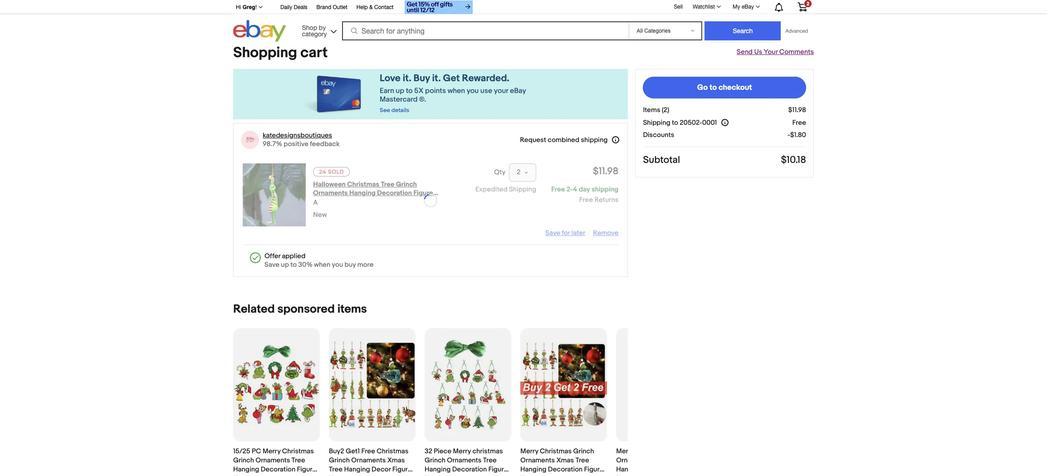 Task type: locate. For each thing, give the bounding box(es) containing it.
tree inside merry christmas grinch ornaments xmas tree hanging decoration figure pendant
[[576, 456, 589, 465]]

1 vertical spatial shipping
[[509, 185, 536, 194]]

when down get on the left of page
[[448, 87, 465, 95]]

1 horizontal spatial ebay
[[742, 4, 754, 10]]

ebay inside account navigation
[[742, 4, 754, 10]]

items (2)
[[643, 106, 669, 114]]

tree inside 24 sold halloween christmas tree grinch ornaments hanging decoration figure pendant gift
[[381, 180, 395, 189]]

request
[[520, 135, 546, 144]]

grinch inside 15/25 pc merry christmas grinch ornaments tree hanging decoration figure pendant
[[233, 456, 254, 465]]

it.
[[403, 73, 412, 84], [432, 73, 441, 84]]

4 merry from the left
[[616, 447, 634, 455]]

3 merry from the left
[[521, 447, 539, 455]]

you left the buy
[[332, 260, 343, 269]]

merry christmas grinch ornaments xmas tree hanging figure pendant home decor link
[[616, 328, 703, 476]]

$1.80
[[790, 131, 806, 139]]

cart
[[301, 44, 328, 62]]

1 horizontal spatial xmas
[[557, 456, 574, 465]]

get1
[[346, 447, 360, 455]]

banner containing sell
[[233, 0, 814, 44]]

0 horizontal spatial save
[[265, 260, 280, 269]]

1 vertical spatial save
[[265, 260, 280, 269]]

figure
[[414, 189, 433, 197], [297, 465, 316, 474], [392, 465, 412, 474], [489, 465, 508, 474], [584, 465, 604, 474], [644, 465, 663, 474]]

decoration for sold
[[377, 189, 412, 197]]

deals
[[294, 4, 308, 10]]

2 it. from the left
[[432, 73, 441, 84]]

1 vertical spatial ebay
[[510, 87, 526, 95]]

xmas inside buy2 get1 free christmas grinch ornaments xmas tree hanging decor figure pendant
[[387, 456, 405, 465]]

ebay right my
[[742, 4, 754, 10]]

$11.98 up returns
[[593, 166, 619, 177]]

grinch
[[396, 180, 417, 189], [573, 447, 594, 455], [668, 447, 689, 455], [233, 456, 254, 465], [329, 456, 350, 465], [425, 456, 446, 465]]

pendant inside merry christmas grinch ornaments xmas tree hanging decoration figure pendant
[[521, 474, 546, 476]]

None submit
[[705, 21, 781, 40]]

0 horizontal spatial you
[[332, 260, 343, 269]]

related sponsored items
[[233, 302, 367, 316]]

merry christmas grinch ornaments xmas tree hanging figure pendant home decor
[[616, 447, 690, 476]]

to
[[710, 83, 717, 92], [406, 87, 413, 95], [672, 118, 678, 127], [291, 260, 297, 269]]

1 horizontal spatial up
[[396, 87, 404, 95]]

katedesignsboutiques
[[263, 131, 332, 140]]

0001
[[702, 118, 717, 127]]

1 horizontal spatial you
[[467, 87, 479, 95]]

0 horizontal spatial when
[[314, 260, 330, 269]]

24 sold halloween christmas tree grinch ornaments hanging decoration figure pendant gift
[[313, 168, 433, 206]]

None text field
[[616, 474, 630, 476]]

pendant inside the merry christmas grinch ornaments xmas tree hanging figure pendant home decor
[[665, 465, 690, 474]]

expedited
[[476, 185, 508, 194]]

daily
[[280, 4, 292, 10]]

decoration inside "32 piece merry christmas grinch ornaments tree hanging decoration figure pendant"
[[452, 465, 487, 474]]

pendant inside buy2 get1 free christmas grinch ornaments xmas tree hanging decor figure pendant
[[329, 474, 355, 476]]

1 vertical spatial $11.98
[[593, 166, 619, 177]]

save for later button
[[546, 229, 586, 237]]

1 horizontal spatial christmas
[[636, 447, 666, 455]]

hanging
[[349, 189, 376, 197], [233, 465, 259, 474], [344, 465, 370, 474], [425, 465, 451, 474], [521, 465, 547, 474], [616, 465, 642, 474]]

1 vertical spatial shipping
[[592, 185, 619, 194]]

1 christmas from the left
[[473, 447, 503, 455]]

grinch inside the merry christmas grinch ornaments xmas tree hanging figure pendant home decor
[[668, 447, 689, 455]]

0 horizontal spatial shipping
[[509, 185, 536, 194]]

shopping cart
[[233, 44, 328, 62]]

merry inside the merry christmas grinch ornaments xmas tree hanging figure pendant home decor
[[616, 447, 634, 455]]

merry
[[263, 447, 281, 455], [453, 447, 471, 455], [521, 447, 539, 455], [616, 447, 634, 455]]

when inside love it. buy it. get rewarded. earn up to 5x points when you use your ebay mastercard ®. see details
[[448, 87, 465, 95]]

1 vertical spatial when
[[314, 260, 330, 269]]

1 xmas from the left
[[387, 456, 405, 465]]

subtotal
[[643, 154, 680, 166]]

1 horizontal spatial decor
[[637, 474, 656, 476]]

pc
[[252, 447, 261, 455]]

shipping up returns
[[592, 185, 619, 194]]

0 vertical spatial up
[[396, 87, 404, 95]]

brand outlet
[[317, 4, 348, 10]]

0 horizontal spatial ebay
[[510, 87, 526, 95]]

xmas inside merry christmas grinch ornaments xmas tree hanging decoration figure pendant
[[557, 456, 574, 465]]

grinch inside 24 sold halloween christmas tree grinch ornaments hanging decoration figure pendant gift
[[396, 180, 417, 189]]

sponsored
[[277, 302, 335, 316]]

xmas inside the merry christmas grinch ornaments xmas tree hanging figure pendant home decor
[[652, 456, 670, 465]]

you
[[467, 87, 479, 95], [332, 260, 343, 269]]

account navigation
[[233, 0, 814, 15]]

shipping down items (2)
[[643, 118, 671, 127]]

positive
[[284, 140, 309, 148]]

christmas inside buy2 get1 free christmas grinch ornaments xmas tree hanging decor figure pendant
[[377, 447, 409, 455]]

decoration inside 24 sold halloween christmas tree grinch ornaments hanging decoration figure pendant gift
[[377, 189, 412, 197]]

christmas inside "32 piece merry christmas grinch ornaments tree hanging decoration figure pendant"
[[473, 447, 503, 455]]

returns
[[595, 196, 619, 204]]

0 horizontal spatial decor
[[372, 465, 391, 474]]

decoration inside 15/25 pc merry christmas grinch ornaments tree hanging decoration figure pendant
[[261, 465, 296, 474]]

2 horizontal spatial xmas
[[652, 456, 670, 465]]

15/25 pc merry christmas grinch ornaments tree hanging decoration figure pendant link
[[233, 328, 320, 476]]

ebay
[[742, 4, 754, 10], [510, 87, 526, 95]]

christmas inside 15/25 pc merry christmas grinch ornaments tree hanging decoration figure pendant
[[282, 447, 314, 455]]

us
[[754, 48, 763, 56]]

0 horizontal spatial up
[[281, 260, 289, 269]]

2 merry from the left
[[453, 447, 471, 455]]

checkout
[[719, 83, 752, 92]]

$11.98 up -$1.80
[[789, 106, 806, 114]]

1 horizontal spatial $11.98
[[789, 106, 806, 114]]

decoration for piece
[[452, 465, 487, 474]]

free up $1.80
[[793, 118, 806, 127]]

to inside button
[[710, 83, 717, 92]]

when right 30%
[[314, 260, 330, 269]]

up right offer
[[281, 260, 289, 269]]

1 horizontal spatial it.
[[432, 73, 441, 84]]

0 vertical spatial decor
[[372, 465, 391, 474]]

decoration
[[377, 189, 412, 197], [261, 465, 296, 474], [452, 465, 487, 474], [548, 465, 583, 474]]

decor inside the merry christmas grinch ornaments xmas tree hanging figure pendant home decor
[[637, 474, 656, 476]]

1 vertical spatial you
[[332, 260, 343, 269]]

you left "use"
[[467, 87, 479, 95]]

1 horizontal spatial when
[[448, 87, 465, 95]]

pendant inside "32 piece merry christmas grinch ornaments tree hanging decoration figure pendant"
[[425, 474, 450, 476]]

christmas inside the merry christmas grinch ornaments xmas tree hanging figure pendant home decor
[[636, 447, 666, 455]]

banner
[[233, 0, 814, 44]]

tree
[[381, 180, 395, 189], [292, 456, 305, 465], [483, 456, 497, 465], [576, 456, 589, 465], [671, 456, 685, 465], [329, 465, 343, 474]]

shipping right the combined
[[581, 135, 608, 144]]

free inside buy2 get1 free christmas grinch ornaments xmas tree hanging decor figure pendant
[[361, 447, 375, 455]]

2 xmas from the left
[[557, 456, 574, 465]]

ornaments inside merry christmas grinch ornaments xmas tree hanging decoration figure pendant
[[521, 456, 555, 465]]

help & contact
[[357, 4, 394, 10]]

32 piece merry christmas grinch ornaments tree hanging decoration figure pendant
[[425, 447, 508, 476]]

love it. buy it. get rewarded. earn up to 5x points when you use your ebay mastercard ®. see details
[[380, 73, 526, 114]]

buy
[[414, 73, 430, 84]]

ornaments inside 15/25 pc merry christmas grinch ornaments tree hanging decoration figure pendant
[[256, 456, 290, 465]]

free
[[793, 118, 806, 127], [552, 185, 565, 194], [579, 196, 593, 204], [361, 447, 375, 455]]

love
[[380, 73, 401, 84]]

0 horizontal spatial xmas
[[387, 456, 405, 465]]

it. left buy
[[403, 73, 412, 84]]

sell link
[[670, 3, 687, 10]]

sold
[[328, 168, 344, 176]]

up inside the offer applied save up to 30% when you buy more
[[281, 260, 289, 269]]

1 horizontal spatial save
[[546, 229, 560, 237]]

halloween christmas tree grinch ornaments hanging decoration figure pendant gift image
[[243, 163, 306, 227]]

to inside love it. buy it. get rewarded. earn up to 5x points when you use your ebay mastercard ®. see details
[[406, 87, 413, 95]]

1 vertical spatial up
[[281, 260, 289, 269]]

earn
[[380, 87, 394, 95]]

get an extra 15% off image
[[405, 0, 473, 14]]

0 vertical spatial when
[[448, 87, 465, 95]]

32
[[425, 447, 432, 455]]

items
[[338, 302, 367, 316]]

to inside the offer applied save up to 30% when you buy more
[[291, 260, 297, 269]]

hanging inside buy2 get1 free christmas grinch ornaments xmas tree hanging decor figure pendant
[[344, 465, 370, 474]]

ebay right the your
[[510, 87, 526, 95]]

see
[[380, 107, 390, 114]]

christmas inside 24 sold halloween christmas tree grinch ornaments hanging decoration figure pendant gift
[[347, 180, 379, 189]]

combined
[[548, 135, 580, 144]]

decoration inside merry christmas grinch ornaments xmas tree hanging decoration figure pendant
[[548, 465, 583, 474]]

2
[[807, 1, 810, 6]]

decoration for pc
[[261, 465, 296, 474]]

help
[[357, 4, 368, 10]]

0 vertical spatial you
[[467, 87, 479, 95]]

it. up points
[[432, 73, 441, 84]]

shipping right expedited
[[509, 185, 536, 194]]

0 horizontal spatial christmas
[[473, 447, 503, 455]]

1 horizontal spatial shipping
[[643, 118, 671, 127]]

christmas inside merry christmas grinch ornaments xmas tree hanging decoration figure pendant
[[540, 447, 572, 455]]

up right 'earn'
[[396, 87, 404, 95]]

shipping inside free 2-4 day shipping free returns
[[592, 185, 619, 194]]

shipping to 20502-0001
[[643, 118, 717, 127]]

32 piece merry christmas grinch ornaments tree hanging decoration figure pendant link
[[425, 328, 512, 476]]

1 merry from the left
[[263, 447, 281, 455]]

halloween christmas tree grinch ornaments hanging decoration figure pendant gift link
[[313, 180, 438, 206]]

loading image
[[421, 191, 440, 210]]

0 horizontal spatial it.
[[403, 73, 412, 84]]

free right get1
[[361, 447, 375, 455]]

katedesignsboutiques 98.7% positive feedback
[[263, 131, 340, 148]]

-$1.80
[[788, 131, 806, 139]]

pendant
[[313, 197, 339, 206], [665, 465, 690, 474], [233, 474, 259, 476], [329, 474, 355, 476], [425, 474, 450, 476], [521, 474, 546, 476]]

(2)
[[662, 106, 669, 114]]

0 vertical spatial ebay
[[742, 4, 754, 10]]

1 vertical spatial decor
[[637, 474, 656, 476]]

save left applied
[[265, 260, 280, 269]]

related
[[233, 302, 275, 316]]

send us your comments link
[[737, 48, 814, 56]]

figure inside 15/25 pc merry christmas grinch ornaments tree hanging decoration figure pendant
[[297, 465, 316, 474]]

3 xmas from the left
[[652, 456, 670, 465]]

daily deals link
[[280, 3, 308, 13]]

outlet
[[333, 4, 348, 10]]

to left 5x
[[406, 87, 413, 95]]

feedback
[[310, 140, 340, 148]]

ornaments
[[313, 189, 348, 197], [256, 456, 290, 465], [351, 456, 386, 465], [447, 456, 482, 465], [521, 456, 555, 465], [616, 456, 651, 465]]

for
[[562, 229, 570, 237]]

sell
[[674, 3, 683, 10]]

ebay inside love it. buy it. get rewarded. earn up to 5x points when you use your ebay mastercard ®. see details
[[510, 87, 526, 95]]

brand
[[317, 4, 331, 10]]

98.7%
[[263, 140, 282, 148]]

None text field
[[233, 474, 247, 476], [329, 474, 343, 476], [425, 474, 439, 476], [521, 474, 534, 476], [233, 474, 247, 476], [329, 474, 343, 476], [425, 474, 439, 476], [521, 474, 534, 476]]

to left 30%
[[291, 260, 297, 269]]

to right go
[[710, 83, 717, 92]]

free 2-4 day shipping free returns
[[552, 185, 619, 204]]

my
[[733, 4, 740, 10]]

2 christmas from the left
[[636, 447, 666, 455]]

save left the for
[[546, 229, 560, 237]]

save
[[546, 229, 560, 237], [265, 260, 280, 269]]



Task type: vqa. For each thing, say whether or not it's contained in the screenshot.
Merry Christmas Grinch Ornaments Xmas Tree Hanging Decoration Figure Pendant
yes



Task type: describe. For each thing, give the bounding box(es) containing it.
merry christmas grinch ornaments xmas tree hanging decoration figure pendant
[[521, 447, 604, 476]]

applied
[[282, 252, 306, 261]]

christmas for xmas
[[377, 447, 409, 455]]

send
[[737, 48, 753, 56]]

xmas for merry christmas grinch ornaments xmas tree hanging figure pendant home decor
[[652, 456, 670, 465]]

get
[[443, 73, 460, 84]]

tree inside "32 piece merry christmas grinch ornaments tree hanging decoration figure pendant"
[[483, 456, 497, 465]]

offer applied save up to 30% when you buy more
[[265, 252, 374, 269]]

comments
[[780, 48, 814, 56]]

brand outlet link
[[317, 3, 348, 13]]

tree inside 15/25 pc merry christmas grinch ornaments tree hanging decoration figure pendant
[[292, 456, 305, 465]]

christmas for tree
[[282, 447, 314, 455]]

gift
[[341, 197, 353, 206]]

5x
[[414, 87, 424, 95]]

advanced
[[786, 28, 808, 34]]

ornaments inside buy2 get1 free christmas grinch ornaments xmas tree hanging decor figure pendant
[[351, 456, 386, 465]]

free down day
[[579, 196, 593, 204]]

30%
[[298, 260, 313, 269]]

watchlist link
[[688, 1, 725, 12]]

hanging inside 15/25 pc merry christmas grinch ornaments tree hanging decoration figure pendant
[[233, 465, 259, 474]]

tree inside buy2 get1 free christmas grinch ornaments xmas tree hanging decor figure pendant
[[329, 465, 343, 474]]

save for later
[[546, 229, 586, 237]]

pendant inside 24 sold halloween christmas tree grinch ornaments hanging decoration figure pendant gift
[[313, 197, 339, 206]]

ornaments inside 24 sold halloween christmas tree grinch ornaments hanging decoration figure pendant gift
[[313, 189, 348, 197]]

0 vertical spatial shipping
[[581, 135, 608, 144]]

2 link
[[792, 0, 813, 13]]

figure inside 24 sold halloween christmas tree grinch ornaments hanging decoration figure pendant gift
[[414, 189, 433, 197]]

rewarded.
[[462, 73, 509, 84]]

0 horizontal spatial $11.98
[[593, 166, 619, 177]]

15/25
[[233, 447, 250, 455]]

qty
[[494, 168, 506, 176]]

a new
[[313, 198, 327, 219]]

1 it. from the left
[[403, 73, 412, 84]]

hanging inside 24 sold halloween christmas tree grinch ornaments hanging decoration figure pendant gift
[[349, 189, 376, 197]]

free left 2-
[[552, 185, 565, 194]]

merry christmas grinch ornaments xmas tree hanging decoration figure pendant link
[[521, 328, 607, 476]]

0 vertical spatial save
[[546, 229, 560, 237]]

remove
[[593, 229, 619, 237]]

you inside love it. buy it. get rewarded. earn up to 5x points when you use your ebay mastercard ®. see details
[[467, 87, 479, 95]]

go to checkout
[[697, 83, 752, 92]]

more
[[358, 260, 374, 269]]

to left 20502-
[[672, 118, 678, 127]]

contact
[[374, 4, 394, 10]]

your
[[764, 48, 778, 56]]

grinch inside "32 piece merry christmas grinch ornaments tree hanging decoration figure pendant"
[[425, 456, 446, 465]]

send us your comments
[[737, 48, 814, 56]]

request combined shipping
[[520, 135, 608, 144]]

new
[[313, 211, 327, 219]]

ornaments inside the merry christmas grinch ornaments xmas tree hanging figure pendant home decor
[[616, 456, 651, 465]]

buy2 get1 free christmas grinch ornaments xmas tree hanging decor figure pendant
[[329, 447, 412, 476]]

shopping
[[233, 44, 297, 62]]

daily deals
[[280, 4, 308, 10]]

you inside the offer applied save up to 30% when you buy more
[[332, 260, 343, 269]]

figure inside the merry christmas grinch ornaments xmas tree hanging figure pendant home decor
[[644, 465, 663, 474]]

®.
[[419, 95, 426, 104]]

xmas for merry christmas grinch ornaments xmas tree hanging decoration figure pendant
[[557, 456, 574, 465]]

my ebay
[[733, 4, 754, 10]]

hanging inside merry christmas grinch ornaments xmas tree hanging decoration figure pendant
[[521, 465, 547, 474]]

ornaments inside "32 piece merry christmas grinch ornaments tree hanging decoration figure pendant"
[[447, 456, 482, 465]]

merry inside merry christmas grinch ornaments xmas tree hanging decoration figure pendant
[[521, 447, 539, 455]]

use
[[481, 87, 493, 95]]

go
[[697, 83, 708, 92]]

merry inside 15/25 pc merry christmas grinch ornaments tree hanging decoration figure pendant
[[263, 447, 281, 455]]

tree inside the merry christmas grinch ornaments xmas tree hanging figure pendant home decor
[[671, 456, 685, 465]]

when inside the offer applied save up to 30% when you buy more
[[314, 260, 330, 269]]

mastercard
[[380, 95, 418, 104]]

a
[[313, 198, 318, 207]]

buy
[[345, 260, 356, 269]]

buy2
[[329, 447, 344, 455]]

your
[[494, 87, 508, 95]]

halloween
[[313, 180, 346, 189]]

day
[[579, 185, 590, 194]]

2-
[[567, 185, 573, 194]]

up inside love it. buy it. get rewarded. earn up to 5x points when you use your ebay mastercard ®. see details
[[396, 87, 404, 95]]

0 vertical spatial $11.98
[[789, 106, 806, 114]]

items
[[643, 106, 661, 114]]

katedesignsboutiques link
[[263, 131, 332, 140]]

discounts
[[643, 131, 675, 139]]

expedited shipping
[[476, 185, 536, 194]]

kate designs boutiques image
[[241, 131, 259, 149]]

save inside the offer applied save up to 30% when you buy more
[[265, 260, 280, 269]]

later
[[572, 229, 586, 237]]

figure inside "32 piece merry christmas grinch ornaments tree hanging decoration figure pendant"
[[489, 465, 508, 474]]

none text field inside merry christmas grinch ornaments xmas tree hanging figure pendant home decor link
[[616, 474, 630, 476]]

&
[[369, 4, 373, 10]]

figure inside buy2 get1 free christmas grinch ornaments xmas tree hanging decor figure pendant
[[392, 465, 412, 474]]

24
[[319, 168, 326, 176]]

advanced link
[[781, 22, 813, 40]]

grinch inside merry christmas grinch ornaments xmas tree hanging decoration figure pendant
[[573, 447, 594, 455]]

20502-
[[680, 118, 702, 127]]

15/25 pc merry christmas grinch ornaments tree hanging decoration figure pendant
[[233, 447, 316, 476]]

watchlist
[[693, 4, 715, 10]]

-
[[788, 131, 790, 139]]

buy2 get1 free christmas grinch ornaments xmas tree hanging decor figure pendant link
[[329, 328, 416, 476]]

my ebay link
[[728, 1, 764, 12]]

0 vertical spatial shipping
[[643, 118, 671, 127]]

pendant inside 15/25 pc merry christmas grinch ornaments tree hanging decoration figure pendant
[[233, 474, 259, 476]]

mastercard image
[[300, 73, 365, 116]]

hanging inside "32 piece merry christmas grinch ornaments tree hanging decoration figure pendant"
[[425, 465, 451, 474]]

decor inside buy2 get1 free christmas grinch ornaments xmas tree hanging decor figure pendant
[[372, 465, 391, 474]]

figure inside merry christmas grinch ornaments xmas tree hanging decoration figure pendant
[[584, 465, 604, 474]]

$10.18
[[781, 154, 806, 166]]

offer
[[265, 252, 280, 261]]

christmas for ornaments
[[347, 180, 379, 189]]

home
[[616, 474, 635, 476]]

4
[[573, 185, 578, 194]]

details
[[392, 107, 410, 114]]

grinch inside buy2 get1 free christmas grinch ornaments xmas tree hanging decor figure pendant
[[329, 456, 350, 465]]

go to checkout button
[[643, 77, 806, 98]]

hanging inside the merry christmas grinch ornaments xmas tree hanging figure pendant home decor
[[616, 465, 642, 474]]

merry inside "32 piece merry christmas grinch ornaments tree hanging decoration figure pendant"
[[453, 447, 471, 455]]



